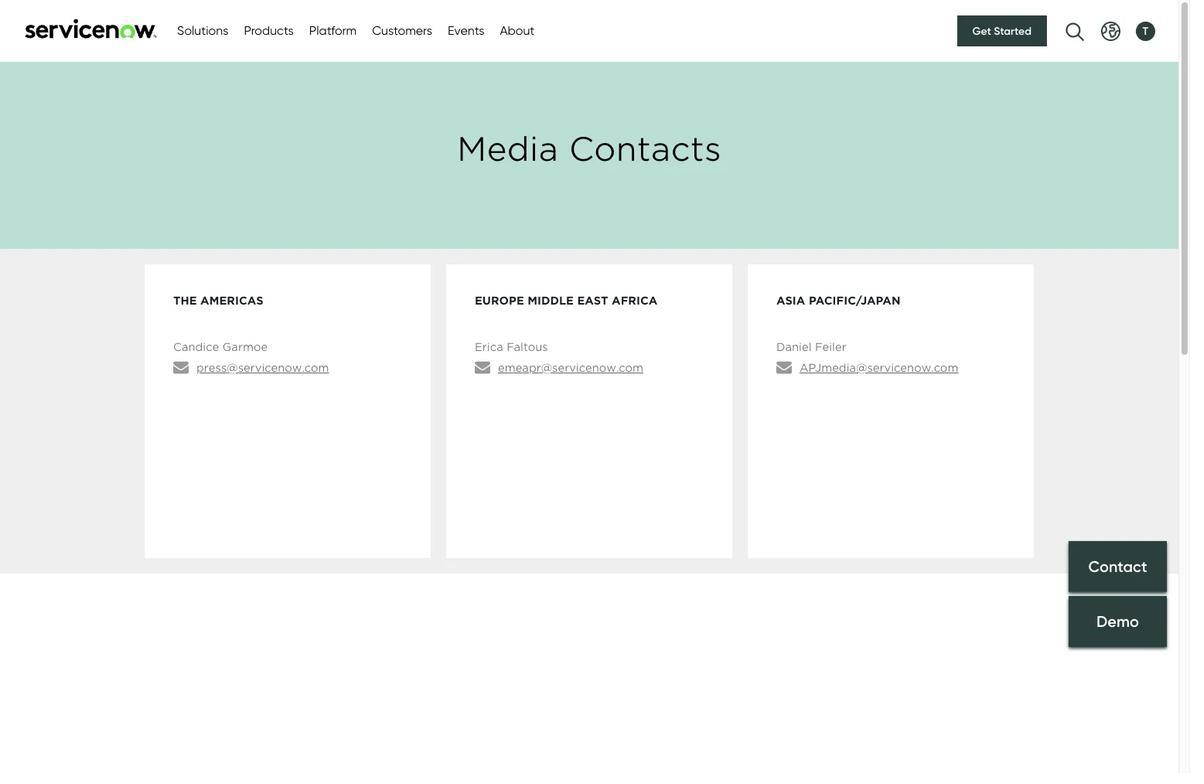 Task type: vqa. For each thing, say whether or not it's contained in the screenshot.
middle
yes



Task type: locate. For each thing, give the bounding box(es) containing it.
solutions
[[177, 23, 229, 38]]

apjmedia@servicenow.com link
[[800, 362, 959, 374]]

middle
[[528, 295, 574, 307]]

pacific/japan
[[809, 295, 901, 307]]

products button
[[244, 22, 294, 40]]

asia
[[777, 295, 806, 307]]

candice garmoe
[[173, 341, 268, 354]]

daniel feiler
[[777, 341, 847, 354]]

africa
[[612, 295, 658, 307]]

erica faltous
[[475, 341, 548, 354]]

europe middle east africa
[[475, 295, 658, 307]]

contact link
[[1069, 541, 1167, 593]]

events
[[448, 23, 485, 38]]

get started link
[[957, 15, 1047, 46]]

media
[[457, 130, 559, 169]]

platform
[[309, 23, 357, 38]]

servicenow image
[[23, 18, 159, 38]]

americas
[[200, 295, 264, 307]]

asia pacific/japan
[[777, 295, 901, 307]]

media contacts
[[457, 130, 722, 169]]

contacts
[[569, 130, 722, 169]]

customers button
[[372, 22, 432, 40]]

get started
[[973, 24, 1032, 38]]

press@servicenow.com
[[196, 362, 329, 374]]



Task type: describe. For each thing, give the bounding box(es) containing it.
demo
[[1097, 613, 1139, 631]]

candice
[[173, 341, 219, 354]]

emeapr@servicenow.com
[[498, 362, 644, 374]]

platform button
[[309, 22, 357, 40]]

garmoe
[[223, 341, 268, 354]]

demo link
[[1069, 596, 1167, 647]]

get
[[973, 24, 992, 38]]

apjmedia@servicenow.com
[[800, 362, 959, 374]]

faltous
[[507, 341, 548, 354]]

daniel
[[777, 341, 812, 354]]

events button
[[448, 22, 485, 40]]

emeapr@servicenow.com link
[[498, 362, 644, 374]]

feiler
[[815, 341, 847, 354]]

solutions button
[[177, 22, 229, 40]]

contact
[[1089, 557, 1148, 576]]

the
[[173, 295, 197, 307]]

erica
[[475, 341, 503, 354]]

started
[[994, 24, 1032, 38]]

customers
[[372, 23, 432, 38]]

press@servicenow.com link
[[196, 362, 329, 374]]

about button
[[500, 22, 535, 40]]

about
[[500, 23, 535, 38]]

products
[[244, 23, 294, 38]]

europe
[[475, 295, 524, 307]]

the americas
[[173, 295, 264, 307]]

east
[[577, 295, 608, 307]]



